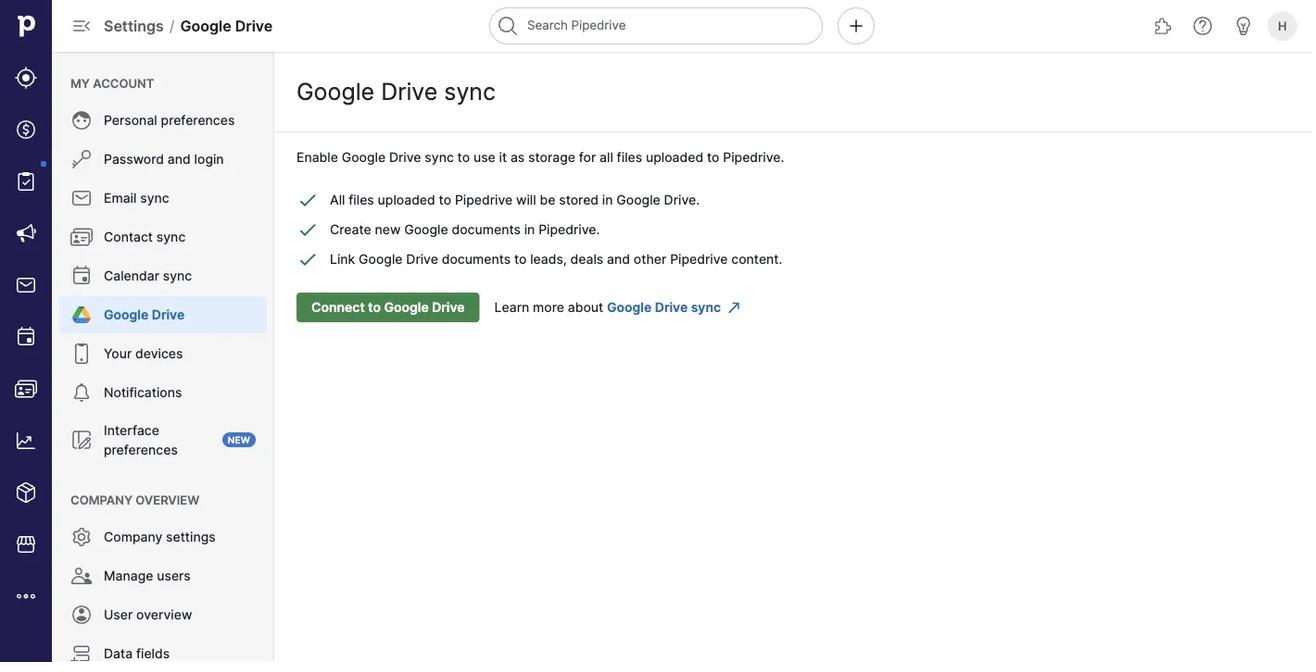 Task type: locate. For each thing, give the bounding box(es) containing it.
contact
[[104, 229, 153, 245]]

1 horizontal spatial and
[[607, 252, 630, 267]]

and left login
[[168, 152, 191, 167]]

0 vertical spatial uploaded
[[646, 149, 704, 165]]

pipedrive
[[455, 192, 513, 208], [670, 252, 728, 267]]

contacts image
[[15, 378, 37, 400]]

preferences down "interface"
[[104, 442, 178, 458]]

documents
[[452, 222, 521, 238], [442, 252, 511, 267]]

color undefined image left your
[[70, 343, 93, 365]]

preferences for interface
[[104, 442, 178, 458]]

color undefined image up campaigns image
[[15, 171, 37, 193]]

company down "company overview"
[[104, 530, 162, 545]]

documents down create new google documents in pipedrive.
[[442, 252, 511, 267]]

color undefined image inside email sync link
[[70, 187, 93, 209]]

will
[[516, 192, 536, 208]]

color undefined image left user
[[70, 604, 93, 627]]

0 horizontal spatial in
[[524, 222, 535, 238]]

0 horizontal spatial files
[[349, 192, 374, 208]]

deals image
[[15, 119, 37, 141]]

color undefined image left calendar
[[70, 265, 93, 287]]

0 vertical spatial preferences
[[161, 113, 235, 128]]

products image
[[15, 482, 37, 504]]

0 vertical spatial overview
[[136, 493, 200, 507]]

your
[[104, 346, 132, 362]]

sales assistant image
[[1233, 15, 1255, 37]]

files right all at the left of the page
[[349, 192, 374, 208]]

color undefined image for email sync
[[70, 187, 93, 209]]

leads image
[[15, 67, 37, 89]]

0 horizontal spatial google drive sync
[[297, 78, 496, 106]]

1 horizontal spatial uploaded
[[646, 149, 704, 165]]

sync
[[444, 78, 496, 106], [425, 149, 454, 165], [140, 190, 169, 206], [157, 229, 186, 245], [163, 268, 192, 284], [691, 300, 721, 316]]

color undefined image left "interface"
[[70, 429, 93, 451]]

color undefined image left all at the left of the page
[[297, 189, 319, 211]]

color undefined image inside contact sync link
[[70, 226, 93, 248]]

1 vertical spatial overview
[[136, 608, 192, 623]]

1 vertical spatial documents
[[442, 252, 511, 267]]

color undefined image inside calendar sync link
[[70, 265, 93, 287]]

company
[[70, 493, 133, 507], [104, 530, 162, 545]]

google up 'enable'
[[297, 78, 375, 106]]

1 vertical spatial pipedrive.
[[539, 222, 600, 238]]

connect
[[311, 300, 365, 316]]

color undefined image left password
[[70, 148, 93, 171]]

color undefined image inside your devices link
[[70, 343, 93, 365]]

in down will
[[524, 222, 535, 238]]

color undefined image inside company settings link
[[70, 526, 93, 549]]

0 vertical spatial company
[[70, 493, 133, 507]]

learn more about
[[495, 300, 607, 316]]

color undefined image inside manage users link
[[70, 565, 93, 588]]

documents for drive
[[442, 252, 511, 267]]

about
[[568, 300, 604, 316]]

google drive sync
[[297, 78, 496, 106], [607, 300, 721, 316]]

Search Pipedrive field
[[489, 7, 823, 44]]

drive inside button
[[432, 300, 465, 316]]

0 horizontal spatial and
[[168, 152, 191, 167]]

1 horizontal spatial pipedrive
[[670, 252, 728, 267]]

settings
[[104, 17, 164, 35]]

data
[[104, 647, 133, 662]]

quick help image
[[1192, 15, 1214, 37]]

documents down all files uploaded to pipedrive will be stored in google drive.
[[452, 222, 521, 238]]

pipedrive right other on the top of the page
[[670, 252, 728, 267]]

preferences for personal
[[161, 113, 235, 128]]

1 horizontal spatial pipedrive.
[[723, 149, 785, 165]]

password and login
[[104, 152, 224, 167]]

my account
[[70, 76, 154, 90]]

color undefined image right the activities image in the left of the page
[[70, 304, 93, 326]]

1 horizontal spatial in
[[602, 192, 613, 208]]

and left other on the top of the page
[[607, 252, 630, 267]]

sync up google drive menu item
[[163, 268, 192, 284]]

interface
[[104, 423, 159, 438]]

uploaded
[[646, 149, 704, 165], [378, 192, 435, 208]]

deals
[[571, 252, 604, 267]]

color undefined image for personal preferences
[[70, 109, 93, 132]]

1 vertical spatial google drive sync
[[607, 300, 721, 316]]

company up company settings
[[70, 493, 133, 507]]

0 horizontal spatial uploaded
[[378, 192, 435, 208]]

interface preferences
[[104, 423, 178, 458]]

marketplace image
[[15, 534, 37, 556]]

color undefined image
[[70, 148, 93, 171], [70, 187, 93, 209], [297, 189, 319, 211], [70, 226, 93, 248], [70, 382, 93, 404], [70, 429, 93, 451], [70, 526, 93, 549], [70, 565, 93, 588], [70, 604, 93, 627], [70, 643, 93, 663]]

0 vertical spatial google drive sync
[[297, 78, 496, 106]]

data fields link
[[59, 636, 267, 663]]

color undefined image for company settings
[[70, 526, 93, 549]]

pipedrive.
[[723, 149, 785, 165], [539, 222, 600, 238]]

color undefined image inside google drive link
[[70, 304, 93, 326]]

color undefined image left link
[[297, 248, 319, 271]]

0 vertical spatial files
[[617, 149, 642, 165]]

color undefined image inside "user overview" link
[[70, 604, 93, 627]]

other
[[634, 252, 667, 267]]

new
[[228, 435, 250, 446]]

in right stored
[[602, 192, 613, 208]]

uploaded up the new
[[378, 192, 435, 208]]

campaigns image
[[15, 222, 37, 245]]

company settings link
[[59, 519, 267, 556]]

company for company overview
[[70, 493, 133, 507]]

password and login link
[[59, 141, 267, 178]]

and
[[168, 152, 191, 167], [607, 252, 630, 267]]

all
[[330, 192, 345, 208]]

storage
[[528, 149, 576, 165]]

0 horizontal spatial pipedrive
[[455, 192, 513, 208]]

google
[[180, 17, 231, 35], [297, 78, 375, 106], [342, 149, 386, 165], [617, 192, 661, 208], [404, 222, 448, 238], [359, 252, 403, 267], [384, 300, 429, 316], [607, 300, 652, 316], [104, 307, 149, 323]]

link google drive documents to leads, deals and other pipedrive content.
[[330, 252, 783, 267]]

color undefined image left create
[[297, 219, 319, 241]]

learn
[[495, 300, 529, 316]]

color undefined image for user overview
[[70, 604, 93, 627]]

notifications link
[[59, 374, 267, 412]]

menu
[[0, 0, 52, 663], [52, 52, 274, 663]]

overview for company overview
[[136, 493, 200, 507]]

account
[[93, 76, 154, 90]]

color undefined image
[[70, 109, 93, 132], [15, 171, 37, 193], [297, 219, 319, 241], [297, 248, 319, 271], [70, 265, 93, 287], [70, 304, 93, 326], [70, 343, 93, 365]]

sales inbox image
[[15, 274, 37, 297]]

as
[[511, 149, 525, 165]]

and inside menu
[[168, 152, 191, 167]]

notifications
[[104, 385, 182, 401]]

color undefined image right contacts image in the bottom left of the page
[[70, 382, 93, 404]]

0 vertical spatial documents
[[452, 222, 521, 238]]

overview
[[136, 493, 200, 507], [136, 608, 192, 623]]

preferences
[[161, 113, 235, 128], [104, 442, 178, 458]]

color undefined image left manage
[[70, 565, 93, 588]]

1 vertical spatial company
[[104, 530, 162, 545]]

use
[[474, 149, 496, 165]]

google right the new
[[404, 222, 448, 238]]

color undefined image inside notifications link
[[70, 382, 93, 404]]

overview up company settings link
[[136, 493, 200, 507]]

devices
[[135, 346, 183, 362]]

sync up the 'use'
[[444, 78, 496, 106]]

color undefined image left contact at the left top of the page
[[70, 226, 93, 248]]

google drive sync link
[[607, 300, 742, 316]]

to
[[458, 149, 470, 165], [707, 149, 720, 165], [439, 192, 451, 208], [514, 252, 527, 267], [368, 300, 381, 316]]

0 vertical spatial in
[[602, 192, 613, 208]]

my
[[70, 76, 90, 90]]

more image
[[15, 586, 37, 608]]

google right 'enable'
[[342, 149, 386, 165]]

h
[[1278, 19, 1287, 33]]

manage users
[[104, 569, 191, 584]]

to inside button
[[368, 300, 381, 316]]

menu toggle image
[[70, 15, 93, 37]]

overview up data fields link
[[136, 608, 192, 623]]

data fields
[[104, 647, 170, 662]]

your devices link
[[59, 336, 267, 373]]

company overview
[[70, 493, 200, 507]]

color undefined image inside data fields link
[[70, 643, 93, 663]]

color undefined image left data
[[70, 643, 93, 663]]

calendar sync link
[[59, 258, 267, 295]]

uploaded up drive.
[[646, 149, 704, 165]]

1 vertical spatial files
[[349, 192, 374, 208]]

1 vertical spatial preferences
[[104, 442, 178, 458]]

color undefined image left email
[[70, 187, 93, 209]]

menu containing personal preferences
[[52, 52, 274, 663]]

google down calendar
[[104, 307, 149, 323]]

preferences up login
[[161, 113, 235, 128]]

google right connect
[[384, 300, 429, 316]]

color undefined image inside personal preferences link
[[70, 109, 93, 132]]

files right all
[[617, 149, 642, 165]]

0 vertical spatial and
[[168, 152, 191, 167]]

in
[[602, 192, 613, 208], [524, 222, 535, 238]]

google drive link
[[59, 297, 267, 334]]

create
[[330, 222, 371, 238]]

color undefined image inside password and login link
[[70, 148, 93, 171]]

0 vertical spatial pipedrive
[[455, 192, 513, 208]]

files
[[617, 149, 642, 165], [349, 192, 374, 208]]

color undefined image down my at the top of the page
[[70, 109, 93, 132]]

fields
[[136, 647, 170, 662]]

all
[[600, 149, 613, 165]]

activities image
[[15, 326, 37, 349]]

manage users link
[[59, 558, 267, 595]]

color undefined image for all files uploaded to pipedrive will be stored in google drive.
[[297, 189, 319, 211]]

drive
[[235, 17, 273, 35], [381, 78, 438, 106], [389, 149, 421, 165], [406, 252, 438, 267], [432, 300, 465, 316], [655, 300, 688, 316], [152, 307, 185, 323]]

pipedrive up create new google documents in pipedrive.
[[455, 192, 513, 208]]

sync right email
[[140, 190, 169, 206]]

link
[[330, 252, 355, 267]]

user overview
[[104, 608, 192, 623]]

new
[[375, 222, 401, 238]]

1 vertical spatial and
[[607, 252, 630, 267]]

color undefined image right marketplace image
[[70, 526, 93, 549]]



Task type: vqa. For each thing, say whether or not it's contained in the screenshot.
INTERFACE PREFERENCES
yes



Task type: describe. For each thing, give the bounding box(es) containing it.
google right /
[[180, 17, 231, 35]]

drive inside menu item
[[152, 307, 185, 323]]

color undefined image for create new google documents in pipedrive.
[[297, 219, 319, 241]]

documents for google
[[452, 222, 521, 238]]

color undefined image for contact sync
[[70, 226, 93, 248]]

google down the new
[[359, 252, 403, 267]]

color undefined image for data fields
[[70, 643, 93, 663]]

connect to google drive button
[[297, 293, 480, 323]]

google left drive.
[[617, 192, 661, 208]]

login
[[194, 152, 224, 167]]

more
[[533, 300, 564, 316]]

personal
[[104, 113, 157, 128]]

it
[[499, 149, 507, 165]]

contact sync link
[[59, 219, 267, 256]]

color undefined image for link google drive documents to leads, deals and other pipedrive content.
[[297, 248, 319, 271]]

be
[[540, 192, 556, 208]]

enable
[[297, 149, 338, 165]]

enable google drive sync to use it as storage for all files uploaded to pipedrive.
[[297, 149, 785, 165]]

google inside menu item
[[104, 307, 149, 323]]

company settings
[[104, 530, 216, 545]]

drive.
[[664, 192, 700, 208]]

connect to google drive
[[311, 300, 465, 316]]

google inside button
[[384, 300, 429, 316]]

color undefined image for calendar sync
[[70, 265, 93, 287]]

password
[[104, 152, 164, 167]]

/
[[169, 17, 175, 35]]

color undefined image for manage users
[[70, 565, 93, 588]]

google right about
[[607, 300, 652, 316]]

settings
[[166, 530, 216, 545]]

for
[[579, 149, 596, 165]]

quick add image
[[845, 15, 868, 37]]

0 horizontal spatial pipedrive.
[[539, 222, 600, 238]]

users
[[157, 569, 191, 584]]

1 vertical spatial uploaded
[[378, 192, 435, 208]]

home image
[[12, 12, 40, 40]]

1 vertical spatial in
[[524, 222, 535, 238]]

sync down email sync link
[[157, 229, 186, 245]]

color undefined image for your devices
[[70, 343, 93, 365]]

settings / google drive
[[104, 17, 273, 35]]

email sync link
[[59, 180, 267, 217]]

content.
[[732, 252, 783, 267]]

company for company settings
[[104, 530, 162, 545]]

leads,
[[530, 252, 567, 267]]

color undefined image for password and login
[[70, 148, 93, 171]]

color undefined image for notifications
[[70, 382, 93, 404]]

insights image
[[15, 430, 37, 452]]

sync left the 'use'
[[425, 149, 454, 165]]

stored
[[559, 192, 599, 208]]

personal preferences
[[104, 113, 235, 128]]

all files uploaded to pipedrive will be stored in google drive.
[[330, 192, 700, 208]]

color undefined image for interface preferences
[[70, 429, 93, 451]]

manage
[[104, 569, 153, 584]]

sync left size s image
[[691, 300, 721, 316]]

your devices
[[104, 346, 183, 362]]

overview for user overview
[[136, 608, 192, 623]]

create new google documents in pipedrive.
[[330, 222, 600, 238]]

google drive menu item
[[52, 297, 274, 334]]

1 horizontal spatial files
[[617, 149, 642, 165]]

color undefined image for google drive
[[70, 304, 93, 326]]

calendar sync
[[104, 268, 192, 284]]

email
[[104, 190, 137, 206]]

user
[[104, 608, 133, 623]]

1 horizontal spatial google drive sync
[[607, 300, 721, 316]]

email sync
[[104, 190, 169, 206]]

contact sync
[[104, 229, 186, 245]]

user overview link
[[59, 597, 267, 634]]

1 vertical spatial pipedrive
[[670, 252, 728, 267]]

google drive
[[104, 307, 185, 323]]

h button
[[1264, 7, 1301, 44]]

calendar
[[104, 268, 159, 284]]

size s image
[[727, 301, 742, 316]]

0 vertical spatial pipedrive.
[[723, 149, 785, 165]]

personal preferences link
[[59, 102, 267, 139]]



